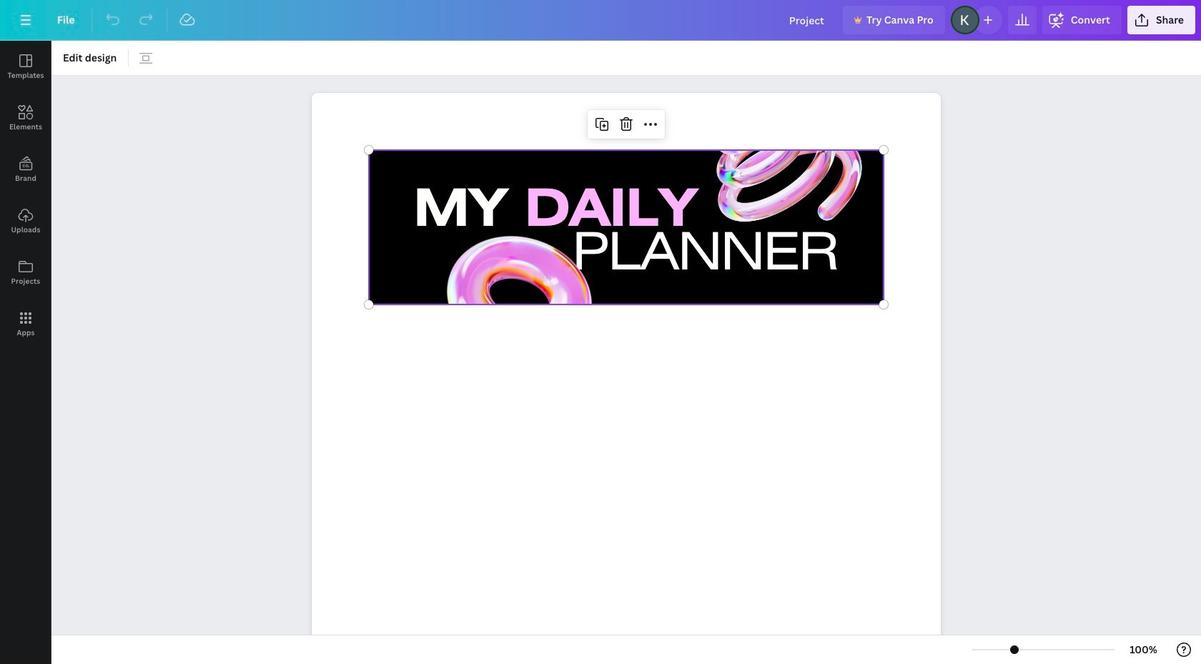 Task type: describe. For each thing, give the bounding box(es) containing it.
side panel tab list
[[0, 41, 52, 350]]

Zoom button
[[1121, 639, 1167, 662]]



Task type: locate. For each thing, give the bounding box(es) containing it.
Design title text field
[[778, 6, 838, 34]]

main menu bar
[[0, 0, 1202, 41]]

None text field
[[312, 85, 941, 665]]



Task type: vqa. For each thing, say whether or not it's contained in the screenshot.
"Design title" Text Field
yes



